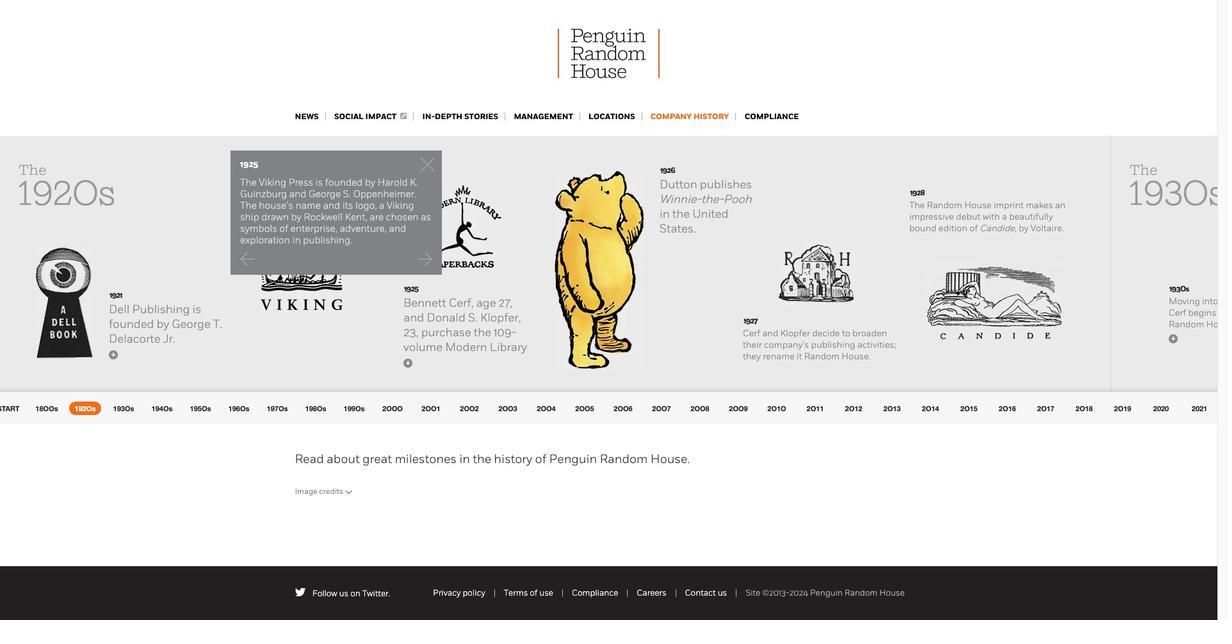 Task type: locate. For each thing, give the bounding box(es) containing it.
1 horizontal spatial s.
[[343, 188, 351, 200]]

0 vertical spatial george
[[309, 188, 341, 200]]

0 horizontal spatial penguin
[[550, 452, 597, 467]]

le
[[1221, 296, 1228, 307]]

1 vertical spatial compliance link
[[572, 588, 619, 598]]

1 horizontal spatial us
[[718, 588, 727, 598]]

+ down moving
[[1172, 334, 1176, 343]]

house inside 1928 the random house imprint makes an impressive debut with a beautifully bound edition of
[[965, 200, 992, 211]]

1 vertical spatial 192os
[[75, 404, 96, 413]]

contact us
[[685, 588, 727, 598]]

0 vertical spatial k.
[[410, 177, 418, 188]]

1 press from the top
[[289, 177, 313, 188]]

by
[[365, 177, 376, 188], [360, 178, 370, 188], [291, 211, 302, 223], [1019, 223, 1029, 234], [157, 317, 169, 331]]

0 horizontal spatial a
[[379, 200, 385, 211]]

+ inside the 1921 dell publishing is founded by george t. delacorte jr. +
[[111, 350, 116, 359]]

compliance for the bottom compliance link
[[572, 588, 619, 598]]

0 horizontal spatial k.
[[274, 189, 281, 200]]

1 vertical spatial history
[[494, 452, 533, 467]]

harold up ship
[[244, 189, 272, 200]]

ship
[[240, 211, 259, 223]]

by inside 1925 the viking press is founded by harold k. guinzburg and george s. oppenheimer. +
[[360, 178, 370, 188]]

house. down activities;
[[842, 351, 871, 362]]

history
[[694, 112, 730, 122], [494, 452, 533, 467]]

0 horizontal spatial s.
[[276, 201, 283, 211]]

cerf
[[743, 328, 761, 339]]

us left on
[[339, 589, 349, 599]]

terms of use link
[[504, 588, 554, 598]]

history down the 2oo3
[[494, 452, 533, 467]]

dutton
[[660, 178, 698, 192]]

s. inside the 1925 bennett cerf, age 27, and donald s. klopfer, 23, purchase the 109- volume modern library +
[[468, 311, 478, 325]]

s. inside the viking press is founded by harold k. guinzburg and george s. oppenheimer. the house's name and its logo, a viking ship drawn by rockwell kent, are chosen as symbols of enterprise, adventure, and exploration in publishing.
[[343, 188, 351, 200]]

credits
[[319, 487, 344, 496]]

social impact
[[334, 112, 397, 122]]

terms of use
[[504, 588, 554, 598]]

oppenheimer. up "are"
[[353, 188, 417, 200]]

1 vertical spatial george
[[244, 201, 274, 211]]

privacy policy
[[433, 588, 486, 598]]

in
[[660, 207, 670, 221], [293, 234, 301, 246], [460, 452, 470, 467]]

1 vertical spatial compliance
[[572, 588, 619, 598]]

193os for 193os moving into le +
[[1170, 284, 1190, 294]]

2oo3
[[499, 404, 518, 413]]

a
[[379, 200, 385, 211], [1003, 211, 1008, 222]]

+ up exploration
[[246, 215, 250, 224]]

locations link
[[589, 112, 635, 122]]

0 horizontal spatial compliance
[[572, 588, 619, 598]]

0 vertical spatial in
[[660, 207, 670, 221]]

1 vertical spatial house.
[[651, 452, 690, 467]]

0 horizontal spatial house
[[880, 588, 905, 598]]

history right company
[[694, 112, 730, 122]]

18oos
[[35, 404, 58, 413]]

s. inside 1925 the viking press is founded by harold k. guinzburg and george s. oppenheimer. +
[[276, 201, 283, 211]]

1 vertical spatial a
[[1003, 211, 1008, 222]]

0 horizontal spatial in
[[293, 234, 301, 246]]

2 vertical spatial george
[[172, 317, 211, 331]]

1925 for the
[[244, 165, 258, 176]]

0 horizontal spatial compliance link
[[572, 588, 619, 598]]

1 vertical spatial harold
[[244, 189, 272, 200]]

2o11
[[807, 404, 824, 413]]

+ down 'volume'
[[406, 358, 410, 367]]

0 horizontal spatial history
[[494, 452, 533, 467]]

george up symbols
[[244, 201, 274, 211]]

founded for george
[[109, 317, 154, 331]]

1 vertical spatial house
[[880, 588, 905, 598]]

in inside 1926 dutton publishes winnie-the-pooh in the united states.
[[660, 207, 670, 221]]

a down imprint
[[1003, 211, 1008, 222]]

us right 'contact'
[[718, 588, 727, 598]]

careers link
[[637, 588, 667, 598]]

guinzburg up drawn
[[240, 188, 287, 200]]

0 horizontal spatial house.
[[651, 452, 690, 467]]

1 horizontal spatial oppenheimer.
[[353, 188, 417, 200]]

0 vertical spatial s.
[[343, 188, 351, 200]]

klopfer,
[[481, 311, 521, 325]]

0 horizontal spatial us
[[339, 589, 349, 599]]

founded inside the 1921 dell publishing is founded by george t. delacorte jr. +
[[109, 317, 154, 331]]

guinzburg up rockwell
[[283, 189, 327, 200]]

compliance link
[[745, 112, 799, 122], [572, 588, 619, 598]]

1 horizontal spatial harold
[[378, 177, 408, 188]]

2o19
[[1115, 404, 1132, 413]]

1 horizontal spatial george
[[244, 201, 274, 211]]

2 horizontal spatial george
[[309, 188, 341, 200]]

s. left the name
[[276, 201, 283, 211]]

0 vertical spatial compliance
[[745, 112, 799, 122]]

1925 for bennett
[[404, 284, 418, 294]]

2 vertical spatial the
[[473, 452, 491, 467]]

and inside the 1925 bennett cerf, age 27, and donald s. klopfer, 23, purchase the 109- volume modern library +
[[404, 311, 424, 325]]

+ down delacorte
[[111, 350, 116, 359]]

kent,
[[345, 211, 368, 223]]

0 vertical spatial the
[[673, 207, 690, 221]]

0 horizontal spatial harold
[[244, 189, 272, 200]]

its
[[343, 200, 353, 211]]

2020
[[1154, 404, 1170, 413]]

locations
[[589, 112, 635, 122]]

the up modern
[[474, 326, 492, 340]]

2 vertical spatial 193os
[[113, 404, 134, 413]]

193os for 193os
[[113, 404, 134, 413]]

1 horizontal spatial a
[[1003, 211, 1008, 222]]

george inside the 1921 dell publishing is founded by george t. delacorte jr. +
[[172, 317, 211, 331]]

viking
[[259, 177, 286, 188], [261, 178, 287, 188], [387, 200, 414, 211]]

0 vertical spatial compliance link
[[745, 112, 799, 122]]

1925 inside the 1925 bennett cerf, age 27, and donald s. klopfer, 23, purchase the 109- volume modern library +
[[404, 284, 418, 294]]

1 vertical spatial 193os
[[1170, 284, 1190, 294]]

1925
[[240, 159, 258, 169], [244, 165, 258, 176], [404, 284, 418, 294]]

the 193os
[[1130, 161, 1226, 214]]

oppenheimer.
[[353, 188, 417, 200], [285, 201, 344, 211]]

oppenheimer. up enterprise,
[[285, 201, 344, 211]]

impact
[[366, 112, 397, 122]]

193os inside 193os moving into le +
[[1170, 284, 1190, 294]]

founded inside the viking press is founded by harold k. guinzburg and george s. oppenheimer. the house's name and its logo, a viking ship drawn by rockwell kent, are chosen as symbols of enterprise, adventure, and exploration in publishing.
[[325, 177, 363, 188]]

impressive
[[910, 211, 955, 222]]

a right logo,
[[379, 200, 385, 211]]

founded for harold
[[325, 177, 363, 188]]

of inside the viking press is founded by harold k. guinzburg and george s. oppenheimer. the house's name and its logo, a viking ship drawn by rockwell kent, are chosen as symbols of enterprise, adventure, and exploration in publishing.
[[280, 223, 288, 234]]

viking inside 1925 the viking press is founded by harold k. guinzburg and george s. oppenheimer. +
[[261, 178, 287, 188]]

random down publishing
[[805, 351, 840, 362]]

0 vertical spatial a
[[379, 200, 385, 211]]

is inside 1925 the viking press is founded by harold k. guinzburg and george s. oppenheimer. +
[[314, 178, 321, 188]]

moving
[[1169, 296, 1201, 307]]

1 vertical spatial s.
[[276, 201, 283, 211]]

rename
[[763, 351, 795, 362]]

us for follow
[[339, 589, 349, 599]]

2 horizontal spatial in
[[660, 207, 670, 221]]

1925 bennett cerf, age 27, and donald s. klopfer, 23, purchase the 109- volume modern library +
[[404, 284, 527, 367]]

contact us link
[[685, 588, 727, 598]]

is for press
[[316, 177, 323, 188]]

press
[[289, 177, 313, 188], [289, 178, 312, 188]]

0 horizontal spatial george
[[172, 317, 211, 331]]

penguin down 2oo5
[[550, 452, 597, 467]]

site ©2013-2024 penguin random house
[[746, 588, 905, 598]]

of down house's
[[280, 223, 288, 234]]

the
[[673, 207, 690, 221], [474, 326, 492, 340], [473, 452, 491, 467]]

their
[[743, 340, 762, 351]]

1 vertical spatial k.
[[274, 189, 281, 200]]

2 vertical spatial s.
[[468, 311, 478, 325]]

privacy policy link
[[433, 588, 486, 598]]

george up 'jr.' at left bottom
[[172, 317, 211, 331]]

the down 2oo2
[[473, 452, 491, 467]]

in right the milestones
[[460, 452, 470, 467]]

name
[[296, 200, 321, 211]]

1 horizontal spatial history
[[694, 112, 730, 122]]

in-depth stories
[[423, 112, 499, 122]]

in left publishing.
[[293, 234, 301, 246]]

harold up chosen
[[378, 177, 408, 188]]

random inside 1928 the random house imprint makes an impressive debut with a beautifully bound edition of
[[927, 200, 963, 211]]

2 horizontal spatial s.
[[468, 311, 478, 325]]

1 horizontal spatial in
[[460, 452, 470, 467]]

penguin
[[550, 452, 597, 467], [811, 588, 843, 598]]

s. left logo,
[[343, 188, 351, 200]]

2 press from the top
[[289, 178, 312, 188]]

the
[[19, 161, 47, 179], [1130, 161, 1158, 179], [240, 177, 257, 188], [244, 178, 259, 188], [240, 200, 257, 211], [910, 200, 925, 211]]

into
[[1203, 296, 1219, 307]]

1 horizontal spatial house.
[[842, 351, 871, 362]]

1927 cerf and klopfer decide to broaden their company's publishing activities; they rename it random house.
[[743, 316, 897, 362]]

2o14
[[922, 404, 940, 413]]

2024
[[790, 588, 809, 598]]

social
[[334, 112, 364, 122]]

of down debut
[[970, 223, 978, 234]]

0 vertical spatial oppenheimer.
[[353, 188, 417, 200]]

purchase
[[421, 326, 471, 340]]

193os moving into le +
[[1169, 284, 1228, 343]]

1 vertical spatial penguin
[[811, 588, 843, 598]]

s. down cerf,
[[468, 311, 478, 325]]

1 horizontal spatial house
[[965, 200, 992, 211]]

compliance
[[745, 112, 799, 122], [572, 588, 619, 598]]

1926 dutton publishes winnie-the-pooh in the united states.
[[660, 165, 752, 236]]

follow us on twitter. link
[[313, 589, 390, 599]]

0 vertical spatial 192os
[[18, 173, 115, 214]]

the down winnie-
[[673, 207, 690, 221]]

2 vertical spatial in
[[460, 452, 470, 467]]

1 vertical spatial oppenheimer.
[[285, 201, 344, 211]]

1 horizontal spatial compliance
[[745, 112, 799, 122]]

2o15
[[961, 404, 978, 413]]

0 vertical spatial house.
[[842, 351, 871, 362]]

drawn
[[262, 211, 289, 223]]

pooh
[[724, 192, 752, 206]]

random right the 2024
[[845, 588, 878, 598]]

oppenheimer. inside the viking press is founded by harold k. guinzburg and george s. oppenheimer. the house's name and its logo, a viking ship drawn by rockwell kent, are chosen as symbols of enterprise, adventure, and exploration in publishing.
[[353, 188, 417, 200]]

1 vertical spatial in
[[293, 234, 301, 246]]

1 vertical spatial the
[[474, 326, 492, 340]]

states.
[[660, 222, 696, 236]]

1925 inside 1925 the viking press is founded by harold k. guinzburg and george s. oppenheimer. +
[[244, 165, 258, 176]]

k. up chosen
[[410, 177, 418, 188]]

site
[[746, 588, 761, 598]]

is
[[316, 177, 323, 188], [314, 178, 321, 188], [193, 302, 201, 317]]

random up impressive
[[927, 200, 963, 211]]

0 horizontal spatial oppenheimer.
[[285, 201, 344, 211]]

is inside the viking press is founded by harold k. guinzburg and george s. oppenheimer. the house's name and its logo, a viking ship drawn by rockwell kent, are chosen as symbols of enterprise, adventure, and exploration in publishing.
[[316, 177, 323, 188]]

1926
[[661, 165, 675, 176]]

penguin right the 2024
[[811, 588, 843, 598]]

house.
[[842, 351, 871, 362], [651, 452, 690, 467]]

george up rockwell
[[309, 188, 341, 200]]

house. down 2oo7
[[651, 452, 690, 467]]

k. up drawn
[[274, 189, 281, 200]]

1 horizontal spatial penguin
[[811, 588, 843, 598]]

in up states. on the right of the page
[[660, 207, 670, 221]]

candide, by voltaire.
[[980, 223, 1065, 234]]

0 vertical spatial house
[[965, 200, 992, 211]]

is inside the 1921 dell publishing is founded by george t. delacorte jr. +
[[193, 302, 201, 317]]

2oo1
[[422, 404, 441, 413]]

1 horizontal spatial k.
[[410, 177, 418, 188]]

depth
[[435, 112, 463, 122]]

harold
[[378, 177, 408, 188], [244, 189, 272, 200]]

0 vertical spatial harold
[[378, 177, 408, 188]]

jr.
[[163, 332, 175, 346]]



Task type: describe. For each thing, give the bounding box(es) containing it.
of down 2oo4
[[535, 452, 547, 467]]

the inside 1925 the viking press is founded by harold k. guinzburg and george s. oppenheimer. +
[[244, 178, 259, 188]]

the inside the 193os
[[1130, 161, 1158, 179]]

109-
[[494, 326, 517, 340]]

news
[[295, 112, 319, 122]]

2o12
[[846, 404, 863, 413]]

penguin random house image
[[558, 29, 660, 78]]

house's
[[259, 200, 293, 211]]

candide,
[[980, 223, 1017, 234]]

great
[[363, 452, 392, 467]]

broaden
[[853, 328, 888, 339]]

company history link
[[651, 112, 730, 122]]

george inside the viking press is founded by harold k. guinzburg and george s. oppenheimer. the house's name and its logo, a viking ship drawn by rockwell kent, are chosen as symbols of enterprise, adventure, and exploration in publishing.
[[309, 188, 341, 200]]

voltaire.
[[1031, 223, 1065, 234]]

contact
[[685, 588, 716, 598]]

start
[[0, 404, 19, 413]]

1928 the random house imprint makes an impressive debut with a beautifully bound edition of
[[910, 188, 1066, 234]]

+ inside 193os moving into le +
[[1172, 334, 1176, 343]]

are
[[370, 211, 384, 223]]

bound
[[910, 223, 937, 234]]

with
[[983, 211, 1001, 222]]

stories
[[465, 112, 499, 122]]

guinzburg inside the viking press is founded by harold k. guinzburg and george s. oppenheimer. the house's name and its logo, a viking ship drawn by rockwell kent, are chosen as symbols of enterprise, adventure, and exploration in publishing.
[[240, 188, 287, 200]]

follow us on twitter.
[[313, 589, 390, 599]]

and inside 1925 the viking press is founded by harold k. guinzburg and george s. oppenheimer. +
[[329, 189, 345, 200]]

george inside 1925 the viking press is founded by harold k. guinzburg and george s. oppenheimer. +
[[244, 201, 274, 211]]

the inside 1926 dutton publishes winnie-the-pooh in the united states.
[[673, 207, 690, 221]]

policy
[[463, 588, 486, 598]]

+ inside the 1925 bennett cerf, age 27, and donald s. klopfer, 23, purchase the 109- volume modern library +
[[406, 358, 410, 367]]

+ inside 1925 the viking press is founded by harold k. guinzburg and george s. oppenheimer. +
[[246, 215, 250, 224]]

2o17
[[1038, 404, 1055, 413]]

terms
[[504, 588, 528, 598]]

symbols
[[240, 223, 277, 234]]

chosen
[[386, 211, 419, 223]]

as
[[421, 211, 431, 223]]

199os
[[344, 404, 365, 413]]

of left use
[[530, 588, 538, 598]]

1921
[[110, 290, 122, 301]]

about
[[327, 452, 360, 467]]

the inside 1928 the random house imprint makes an impressive debut with a beautifully bound edition of
[[910, 200, 925, 211]]

2o1o
[[768, 404, 787, 413]]

imprint
[[994, 200, 1024, 211]]

company's
[[764, 340, 809, 351]]

modern
[[445, 340, 487, 354]]

0 vertical spatial history
[[694, 112, 730, 122]]

cerf,
[[449, 296, 474, 310]]

27,
[[499, 296, 513, 310]]

debut
[[957, 211, 981, 222]]

is for publishing
[[193, 302, 201, 317]]

2oo6
[[614, 404, 633, 413]]

founded inside 1925 the viking press is founded by harold k. guinzburg and george s. oppenheimer. +
[[323, 178, 358, 188]]

privacy
[[433, 588, 461, 598]]

adventure,
[[340, 223, 387, 234]]

volume
[[404, 340, 443, 354]]

and inside 1927 cerf and klopfer decide to broaden their company's publishing activities; they rename it random house.
[[763, 328, 779, 339]]

2ooo
[[383, 404, 403, 413]]

0 vertical spatial penguin
[[550, 452, 597, 467]]

2021
[[1192, 404, 1208, 413]]

makes
[[1026, 200, 1054, 211]]

image
[[295, 487, 318, 496]]

1925 the viking press is founded by harold k. guinzburg and george s. oppenheimer. +
[[244, 165, 370, 224]]

2o16
[[999, 404, 1017, 413]]

enterprise,
[[291, 223, 338, 234]]

on
[[351, 589, 361, 599]]

company
[[651, 112, 692, 122]]

197os
[[267, 404, 288, 413]]

the inside the 1925 bennett cerf, age 27, and donald s. klopfer, 23, purchase the 109- volume modern library +
[[474, 326, 492, 340]]

logo,
[[356, 200, 377, 211]]

in inside the viking press is founded by harold k. guinzburg and george s. oppenheimer. the house's name and its logo, a viking ship drawn by rockwell kent, are chosen as symbols of enterprise, adventure, and exploration in publishing.
[[293, 234, 301, 246]]

in-depth stories link
[[423, 112, 499, 122]]

age
[[477, 296, 496, 310]]

random down 2oo6
[[600, 452, 648, 467]]

1 horizontal spatial compliance link
[[745, 112, 799, 122]]

klopfer
[[781, 328, 811, 339]]

compliance for right compliance link
[[745, 112, 799, 122]]

oppenheimer. inside 1925 the viking press is founded by harold k. guinzburg and george s. oppenheimer. +
[[285, 201, 344, 211]]

careers
[[637, 588, 667, 598]]

beautifully
[[1010, 211, 1054, 222]]

random inside 1927 cerf and klopfer decide to broaden their company's publishing activities; they rename it random house.
[[805, 351, 840, 362]]

by inside the 1921 dell publishing is founded by george t. delacorte jr. +
[[157, 317, 169, 331]]

a inside the viking press is founded by harold k. guinzburg and george s. oppenheimer. the house's name and its logo, a viking ship drawn by rockwell kent, are chosen as symbols of enterprise, adventure, and exploration in publishing.
[[379, 200, 385, 211]]

194os
[[152, 404, 173, 413]]

the inside the 192os
[[19, 161, 47, 179]]

image credits link
[[295, 487, 353, 496]]

1921 dell publishing is founded by george t. delacorte jr. +
[[109, 290, 222, 359]]

dell
[[109, 302, 130, 317]]

2oo7
[[653, 404, 671, 413]]

delacorte
[[109, 332, 161, 346]]

the-
[[702, 192, 724, 206]]

winnie-
[[660, 192, 702, 206]]

news link
[[295, 112, 319, 122]]

exploration
[[240, 234, 290, 246]]

us for contact
[[718, 588, 727, 598]]

management
[[514, 112, 573, 122]]

press inside 1925 the viking press is founded by harold k. guinzburg and george s. oppenheimer. +
[[289, 178, 312, 188]]

social impact link
[[334, 112, 407, 122]]

rockwell
[[304, 211, 343, 223]]

house. inside 1927 cerf and klopfer decide to broaden their company's publishing activities; they rename it random house.
[[842, 351, 871, 362]]

©2013-
[[763, 588, 790, 598]]

the viking press is founded by harold k. guinzburg and george s. oppenheimer. the house's name and its logo, a viking ship drawn by rockwell kent, are chosen as symbols of enterprise, adventure, and exploration in publishing.
[[240, 177, 431, 246]]

1927
[[744, 316, 758, 326]]

harold inside the viking press is founded by harold k. guinzburg and george s. oppenheimer. the house's name and its logo, a viking ship drawn by rockwell kent, are chosen as symbols of enterprise, adventure, and exploration in publishing.
[[378, 177, 408, 188]]

k. inside 1925 the viking press is founded by harold k. guinzburg and george s. oppenheimer. +
[[274, 189, 281, 200]]

of inside 1928 the random house imprint makes an impressive debut with a beautifully bound edition of
[[970, 223, 978, 234]]

a inside 1928 the random house imprint makes an impressive debut with a beautifully bound edition of
[[1003, 211, 1008, 222]]

management link
[[514, 112, 573, 122]]

k. inside the viking press is founded by harold k. guinzburg and george s. oppenheimer. the house's name and its logo, a viking ship drawn by rockwell kent, are chosen as symbols of enterprise, adventure, and exploration in publishing.
[[410, 177, 418, 188]]

2o13
[[884, 404, 901, 413]]

guinzburg inside 1925 the viking press is founded by harold k. guinzburg and george s. oppenheimer. +
[[283, 189, 327, 200]]

company history
[[651, 112, 730, 122]]

bennett
[[404, 296, 446, 310]]

publishing
[[812, 340, 856, 351]]

press inside the viking press is founded by harold k. guinzburg and george s. oppenheimer. the house's name and its logo, a viking ship drawn by rockwell kent, are chosen as symbols of enterprise, adventure, and exploration in publishing.
[[289, 177, 313, 188]]

harold inside 1925 the viking press is founded by harold k. guinzburg and george s. oppenheimer. +
[[244, 189, 272, 200]]

in-
[[423, 112, 435, 122]]

198os
[[305, 404, 326, 413]]

0 vertical spatial 193os
[[1130, 173, 1226, 214]]

read
[[295, 452, 324, 467]]



Task type: vqa. For each thing, say whether or not it's contained in the screenshot.
policy
yes



